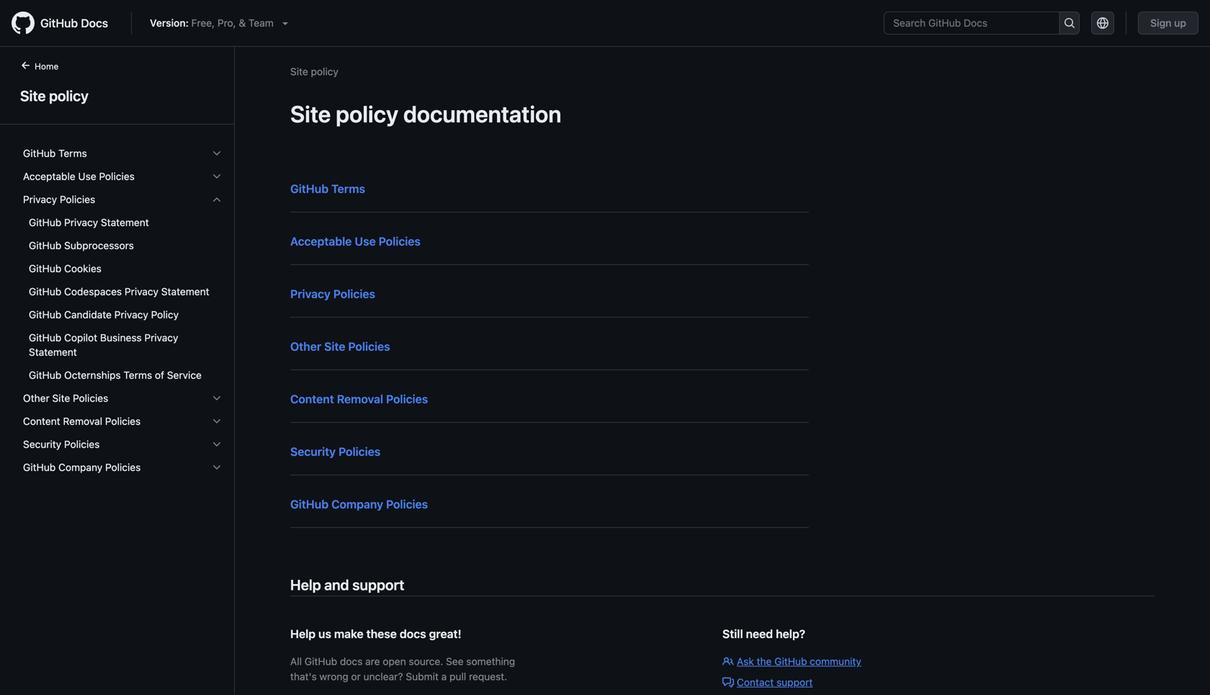 Task type: describe. For each thing, give the bounding box(es) containing it.
privacy policies inside dropdown button
[[23, 193, 95, 205]]

sign up
[[1151, 17, 1187, 29]]

help for help and support
[[290, 576, 321, 593]]

up
[[1174, 17, 1187, 29]]

removal inside dropdown button
[[63, 415, 102, 427]]

privacy down github codespaces privacy statement link
[[114, 309, 148, 321]]

source.
[[409, 656, 443, 667]]

content removal policies button
[[17, 410, 228, 433]]

github inside the github copilot business privacy statement
[[29, 332, 61, 344]]

Search GitHub Docs search field
[[885, 12, 1059, 34]]

github subprocessors
[[29, 240, 134, 251]]

other site policies button
[[17, 387, 228, 410]]

github candidate privacy policy
[[29, 309, 179, 321]]

site policy documentation
[[290, 100, 562, 128]]

request.
[[469, 671, 507, 683]]

triangle down image
[[279, 17, 291, 29]]

search image
[[1064, 17, 1075, 29]]

0 horizontal spatial site policy link
[[17, 85, 217, 107]]

2 horizontal spatial statement
[[161, 286, 209, 298]]

documentation
[[403, 100, 562, 128]]

site policy element
[[0, 58, 235, 694]]

github privacy statement link
[[17, 211, 228, 234]]

and
[[324, 576, 349, 593]]

all
[[290, 656, 302, 667]]

pull
[[450, 671, 466, 683]]

docs
[[81, 16, 108, 30]]

github cookies link
[[17, 257, 228, 280]]

privacy policies button
[[17, 188, 228, 211]]

contact support
[[737, 676, 813, 688]]

unclear?
[[363, 671, 403, 683]]

acceptable inside acceptable use policies dropdown button
[[23, 170, 75, 182]]

submit
[[406, 671, 439, 683]]

github company policies button
[[17, 456, 228, 479]]

contact support link
[[723, 676, 813, 688]]

or
[[351, 671, 361, 683]]

2 horizontal spatial terms
[[331, 182, 365, 196]]

open
[[383, 656, 406, 667]]

security policies inside dropdown button
[[23, 438, 100, 450]]

&
[[239, 17, 246, 29]]

github terms button
[[17, 142, 228, 165]]

sc 9kayk9 0 image for content removal policies
[[211, 416, 223, 427]]

content removal policies link
[[290, 392, 428, 406]]

site inside dropdown button
[[52, 392, 70, 404]]

sc 9kayk9 0 image for acceptable use policies
[[211, 171, 223, 182]]

github subprocessors link
[[17, 234, 228, 257]]

pro,
[[217, 17, 236, 29]]

still need help?
[[723, 627, 806, 641]]

still
[[723, 627, 743, 641]]

great!
[[429, 627, 462, 641]]

sc 9kayk9 0 image for security policies
[[211, 439, 223, 450]]

home link
[[14, 60, 82, 74]]

community
[[810, 656, 862, 667]]

github copilot business privacy statement link
[[17, 326, 228, 364]]

help and support
[[290, 576, 404, 593]]

github inside all github docs are open source. see something that's wrong or unclear? submit a pull request.
[[305, 656, 337, 667]]

policy for site policy link to the left
[[49, 87, 89, 104]]

contact
[[737, 676, 774, 688]]

policy for site policy link to the top
[[311, 66, 339, 77]]

1 vertical spatial privacy policies
[[290, 287, 375, 301]]

github copilot business privacy statement
[[29, 332, 178, 358]]

subprocessors
[[64, 240, 134, 251]]

octernships
[[64, 369, 121, 381]]

github privacy statement
[[29, 216, 149, 228]]

sign
[[1151, 17, 1172, 29]]

make
[[334, 627, 364, 641]]

sc 9kayk9 0 image for other site policies
[[211, 393, 223, 404]]

1 vertical spatial support
[[777, 676, 813, 688]]

github octernships terms of service
[[29, 369, 202, 381]]

github cookies
[[29, 263, 102, 274]]

other site policies inside dropdown button
[[23, 392, 108, 404]]

these
[[366, 627, 397, 641]]

0 vertical spatial other site policies
[[290, 340, 390, 353]]

acceptable use policies inside dropdown button
[[23, 170, 135, 182]]

privacy down the github cookies link
[[125, 286, 159, 298]]

0 horizontal spatial support
[[352, 576, 404, 593]]

0 vertical spatial content removal policies
[[290, 392, 428, 406]]

0 vertical spatial site policy link
[[290, 66, 339, 77]]

sc 9kayk9 0 image for github terms
[[211, 148, 223, 159]]

1 vertical spatial use
[[355, 234, 376, 248]]

0 vertical spatial docs
[[400, 627, 426, 641]]

version:
[[150, 17, 189, 29]]

policy
[[151, 309, 179, 321]]

security policies link
[[290, 445, 381, 459]]

github docs link
[[12, 12, 120, 35]]

security policies button
[[17, 433, 228, 456]]

other site policies link
[[290, 340, 390, 353]]

use inside acceptable use policies dropdown button
[[78, 170, 96, 182]]

github terms inside dropdown button
[[23, 147, 87, 159]]

company inside dropdown button
[[58, 461, 102, 473]]

business
[[100, 332, 142, 344]]

see
[[446, 656, 464, 667]]



Task type: vqa. For each thing, say whether or not it's contained in the screenshot.
right SECURITY POLICIES
yes



Task type: locate. For each thing, give the bounding box(es) containing it.
use down github terms dropdown button
[[78, 170, 96, 182]]

0 vertical spatial help
[[290, 576, 321, 593]]

home
[[35, 61, 59, 71]]

sc 9kayk9 0 image
[[211, 416, 223, 427], [211, 439, 223, 450], [211, 462, 223, 473]]

github company policies link
[[290, 497, 428, 511]]

github terms up acceptable use policies dropdown button
[[23, 147, 87, 159]]

help left and
[[290, 576, 321, 593]]

0 horizontal spatial use
[[78, 170, 96, 182]]

all github docs are open source. see something that's wrong or unclear? submit a pull request.
[[290, 656, 515, 683]]

help for help us make these docs great!
[[290, 627, 316, 641]]

privacy inside dropdown button
[[23, 193, 57, 205]]

1 horizontal spatial use
[[355, 234, 376, 248]]

0 vertical spatial github company policies
[[23, 461, 141, 473]]

0 vertical spatial acceptable
[[23, 170, 75, 182]]

version: free, pro, & team
[[150, 17, 274, 29]]

github company policies down security policies link
[[290, 497, 428, 511]]

1 horizontal spatial site policy
[[290, 66, 339, 77]]

1 horizontal spatial site policy link
[[290, 66, 339, 77]]

privacy down policy
[[144, 332, 178, 344]]

removal down other site policies link
[[337, 392, 383, 406]]

sc 9kayk9 0 image inside acceptable use policies dropdown button
[[211, 171, 223, 182]]

1 vertical spatial docs
[[340, 656, 363, 667]]

team
[[249, 17, 274, 29]]

1 horizontal spatial removal
[[337, 392, 383, 406]]

1 horizontal spatial statement
[[101, 216, 149, 228]]

that's
[[290, 671, 317, 683]]

github docs
[[40, 16, 108, 30]]

acceptable use policies up privacy policies link
[[290, 234, 421, 248]]

support down ask the github community link on the right of the page
[[777, 676, 813, 688]]

0 vertical spatial privacy policies
[[23, 193, 95, 205]]

sc 9kayk9 0 image inside "other site policies" dropdown button
[[211, 393, 223, 404]]

site policy for site policy link to the left
[[20, 87, 89, 104]]

help?
[[776, 627, 806, 641]]

content removal policies inside dropdown button
[[23, 415, 141, 427]]

of
[[155, 369, 164, 381]]

company down security policies link
[[331, 497, 383, 511]]

ask the github community
[[737, 656, 862, 667]]

site policy link
[[290, 66, 339, 77], [17, 85, 217, 107]]

0 vertical spatial site policy
[[290, 66, 339, 77]]

privacy inside the github copilot business privacy statement
[[144, 332, 178, 344]]

other site policies
[[290, 340, 390, 353], [23, 392, 108, 404]]

2 sc 9kayk9 0 image from the top
[[211, 171, 223, 182]]

wrong
[[320, 671, 348, 683]]

acceptable use policies button
[[17, 165, 228, 188]]

site policy for site policy link to the top
[[290, 66, 339, 77]]

security inside dropdown button
[[23, 438, 61, 450]]

1 vertical spatial help
[[290, 627, 316, 641]]

security policies up github company policies 'link'
[[290, 445, 381, 459]]

1 privacy policies element from the top
[[12, 188, 234, 387]]

1 horizontal spatial company
[[331, 497, 383, 511]]

security policies down content removal policies dropdown button
[[23, 438, 100, 450]]

sc 9kayk9 0 image for github company policies
[[211, 462, 223, 473]]

0 vertical spatial company
[[58, 461, 102, 473]]

site
[[290, 66, 308, 77], [20, 87, 46, 104], [290, 100, 331, 128], [324, 340, 345, 353], [52, 392, 70, 404]]

0 vertical spatial sc 9kayk9 0 image
[[211, 416, 223, 427]]

site policy link up github terms dropdown button
[[17, 85, 217, 107]]

statement down 'copilot'
[[29, 346, 77, 358]]

github company policies
[[23, 461, 141, 473], [290, 497, 428, 511]]

0 vertical spatial use
[[78, 170, 96, 182]]

acceptable use policies up github privacy statement
[[23, 170, 135, 182]]

0 horizontal spatial security policies
[[23, 438, 100, 450]]

acceptable use policies
[[23, 170, 135, 182], [290, 234, 421, 248]]

help us make these docs great!
[[290, 627, 462, 641]]

sign up link
[[1138, 12, 1199, 35]]

privacy policies element containing github privacy statement
[[12, 211, 234, 387]]

0 vertical spatial removal
[[337, 392, 383, 406]]

company
[[58, 461, 102, 473], [331, 497, 383, 511]]

2 sc 9kayk9 0 image from the top
[[211, 439, 223, 450]]

sc 9kayk9 0 image inside the github company policies dropdown button
[[211, 462, 223, 473]]

site policy down home link
[[20, 87, 89, 104]]

1 sc 9kayk9 0 image from the top
[[211, 148, 223, 159]]

other site policies down privacy policies link
[[290, 340, 390, 353]]

are
[[365, 656, 380, 667]]

docs
[[400, 627, 426, 641], [340, 656, 363, 667]]

a
[[441, 671, 447, 683]]

candidate
[[64, 309, 112, 321]]

github terms
[[23, 147, 87, 159], [290, 182, 365, 196]]

policies inside dropdown button
[[60, 193, 95, 205]]

1 vertical spatial site policy link
[[17, 85, 217, 107]]

1 horizontal spatial acceptable use policies
[[290, 234, 421, 248]]

1 vertical spatial site policy
[[20, 87, 89, 104]]

removal down "other site policies" dropdown button
[[63, 415, 102, 427]]

1 horizontal spatial privacy policies
[[290, 287, 375, 301]]

support
[[352, 576, 404, 593], [777, 676, 813, 688]]

1 horizontal spatial docs
[[400, 627, 426, 641]]

1 horizontal spatial acceptable
[[290, 234, 352, 248]]

statement up policy
[[161, 286, 209, 298]]

the
[[757, 656, 772, 667]]

1 horizontal spatial support
[[777, 676, 813, 688]]

1 vertical spatial content removal policies
[[23, 415, 141, 427]]

use
[[78, 170, 96, 182], [355, 234, 376, 248]]

sc 9kayk9 0 image for privacy policies
[[211, 194, 223, 205]]

0 horizontal spatial removal
[[63, 415, 102, 427]]

cookies
[[64, 263, 102, 274]]

1 horizontal spatial github terms
[[290, 182, 365, 196]]

0 horizontal spatial github terms
[[23, 147, 87, 159]]

privacy up github privacy statement
[[23, 193, 57, 205]]

0 horizontal spatial acceptable use policies
[[23, 170, 135, 182]]

1 vertical spatial sc 9kayk9 0 image
[[211, 439, 223, 450]]

privacy up github subprocessors
[[64, 216, 98, 228]]

privacy policies up github privacy statement
[[23, 193, 95, 205]]

ask the github community link
[[723, 656, 862, 667]]

service
[[167, 369, 202, 381]]

1 horizontal spatial other
[[290, 340, 321, 353]]

1 horizontal spatial content
[[290, 392, 334, 406]]

0 horizontal spatial docs
[[340, 656, 363, 667]]

privacy policies link
[[290, 287, 375, 301]]

content
[[290, 392, 334, 406], [23, 415, 60, 427]]

content removal policies down other site policies link
[[290, 392, 428, 406]]

1 sc 9kayk9 0 image from the top
[[211, 416, 223, 427]]

docs inside all github docs are open source. see something that's wrong or unclear? submit a pull request.
[[340, 656, 363, 667]]

1 vertical spatial other site policies
[[23, 392, 108, 404]]

1 vertical spatial acceptable use policies
[[290, 234, 421, 248]]

need
[[746, 627, 773, 641]]

support right and
[[352, 576, 404, 593]]

privacy up other site policies link
[[290, 287, 331, 301]]

2 help from the top
[[290, 627, 316, 641]]

sc 9kayk9 0 image inside content removal policies dropdown button
[[211, 416, 223, 427]]

acceptable down github terms link
[[290, 234, 352, 248]]

security
[[23, 438, 61, 450], [290, 445, 336, 459]]

0 vertical spatial content
[[290, 392, 334, 406]]

statement inside the github copilot business privacy statement
[[29, 346, 77, 358]]

github company policies inside dropdown button
[[23, 461, 141, 473]]

0 horizontal spatial other site policies
[[23, 392, 108, 404]]

privacy policies element
[[12, 188, 234, 387], [12, 211, 234, 387]]

codespaces
[[64, 286, 122, 298]]

select language: current language is english image
[[1097, 17, 1109, 29]]

terms inside dropdown button
[[58, 147, 87, 159]]

other site policies down octernships
[[23, 392, 108, 404]]

0 vertical spatial statement
[[101, 216, 149, 228]]

github codespaces privacy statement link
[[17, 280, 228, 303]]

2 privacy policies element from the top
[[12, 211, 234, 387]]

us
[[318, 627, 331, 641]]

company down the security policies dropdown button
[[58, 461, 102, 473]]

privacy policies up other site policies link
[[290, 287, 375, 301]]

1 horizontal spatial other site policies
[[290, 340, 390, 353]]

0 horizontal spatial terms
[[58, 147, 87, 159]]

ask
[[737, 656, 754, 667]]

0 horizontal spatial github company policies
[[23, 461, 141, 473]]

something
[[466, 656, 515, 667]]

terms
[[58, 147, 87, 159], [331, 182, 365, 196], [124, 369, 152, 381]]

0 horizontal spatial statement
[[29, 346, 77, 358]]

site policy
[[290, 66, 339, 77], [20, 87, 89, 104]]

github octernships terms of service link
[[17, 364, 228, 387]]

2 vertical spatial terms
[[124, 369, 152, 381]]

site policy down the triangle down image
[[290, 66, 339, 77]]

docs up source.
[[400, 627, 426, 641]]

terms left of
[[124, 369, 152, 381]]

1 vertical spatial statement
[[161, 286, 209, 298]]

policy
[[311, 66, 339, 77], [49, 87, 89, 104], [336, 100, 398, 128]]

1 vertical spatial acceptable
[[290, 234, 352, 248]]

0 vertical spatial terms
[[58, 147, 87, 159]]

site policy link down the triangle down image
[[290, 66, 339, 77]]

1 vertical spatial other
[[23, 392, 49, 404]]

1 vertical spatial terms
[[331, 182, 365, 196]]

1 horizontal spatial security policies
[[290, 445, 381, 459]]

statement down "privacy policies" dropdown button
[[101, 216, 149, 228]]

sc 9kayk9 0 image inside "privacy policies" dropdown button
[[211, 194, 223, 205]]

3 sc 9kayk9 0 image from the top
[[211, 194, 223, 205]]

acceptable use policies link
[[290, 234, 421, 248]]

privacy policies element containing privacy policies
[[12, 188, 234, 387]]

help left us
[[290, 627, 316, 641]]

1 help from the top
[[290, 576, 321, 593]]

privacy
[[23, 193, 57, 205], [64, 216, 98, 228], [125, 286, 159, 298], [290, 287, 331, 301], [114, 309, 148, 321], [144, 332, 178, 344]]

0 horizontal spatial acceptable
[[23, 170, 75, 182]]

github company policies down the security policies dropdown button
[[23, 461, 141, 473]]

other inside dropdown button
[[23, 392, 49, 404]]

0 horizontal spatial other
[[23, 392, 49, 404]]

None search field
[[884, 12, 1080, 35]]

1 vertical spatial github company policies
[[290, 497, 428, 511]]

sc 9kayk9 0 image
[[211, 148, 223, 159], [211, 171, 223, 182], [211, 194, 223, 205], [211, 393, 223, 404]]

0 horizontal spatial company
[[58, 461, 102, 473]]

statement
[[101, 216, 149, 228], [161, 286, 209, 298], [29, 346, 77, 358]]

acceptable up github privacy statement
[[23, 170, 75, 182]]

terms up acceptable use policies dropdown button
[[58, 147, 87, 159]]

removal
[[337, 392, 383, 406], [63, 415, 102, 427]]

0 vertical spatial other
[[290, 340, 321, 353]]

2 vertical spatial sc 9kayk9 0 image
[[211, 462, 223, 473]]

0 horizontal spatial privacy policies
[[23, 193, 95, 205]]

sc 9kayk9 0 image inside github terms dropdown button
[[211, 148, 223, 159]]

content inside dropdown button
[[23, 415, 60, 427]]

0 horizontal spatial site policy
[[20, 87, 89, 104]]

1 vertical spatial removal
[[63, 415, 102, 427]]

github
[[40, 16, 78, 30], [23, 147, 56, 159], [290, 182, 329, 196], [29, 216, 61, 228], [29, 240, 61, 251], [29, 263, 61, 274], [29, 286, 61, 298], [29, 309, 61, 321], [29, 332, 61, 344], [29, 369, 61, 381], [23, 461, 56, 473], [290, 497, 329, 511], [305, 656, 337, 667], [775, 656, 807, 667]]

policies
[[99, 170, 135, 182], [60, 193, 95, 205], [379, 234, 421, 248], [333, 287, 375, 301], [348, 340, 390, 353], [73, 392, 108, 404], [386, 392, 428, 406], [105, 415, 141, 427], [64, 438, 100, 450], [339, 445, 381, 459], [105, 461, 141, 473], [386, 497, 428, 511]]

free,
[[191, 17, 215, 29]]

terms up acceptable use policies link
[[331, 182, 365, 196]]

1 vertical spatial company
[[331, 497, 383, 511]]

0 vertical spatial acceptable use policies
[[23, 170, 135, 182]]

help
[[290, 576, 321, 593], [290, 627, 316, 641]]

acceptable
[[23, 170, 75, 182], [290, 234, 352, 248]]

0 horizontal spatial content removal policies
[[23, 415, 141, 427]]

content removal policies
[[290, 392, 428, 406], [23, 415, 141, 427]]

docs up 'or'
[[340, 656, 363, 667]]

1 horizontal spatial github company policies
[[290, 497, 428, 511]]

0 vertical spatial github terms
[[23, 147, 87, 159]]

1 vertical spatial github terms
[[290, 182, 365, 196]]

privacy policies
[[23, 193, 95, 205], [290, 287, 375, 301]]

1 vertical spatial content
[[23, 415, 60, 427]]

github candidate privacy policy link
[[17, 303, 228, 326]]

3 sc 9kayk9 0 image from the top
[[211, 462, 223, 473]]

0 horizontal spatial content
[[23, 415, 60, 427]]

content removal policies down "other site policies" dropdown button
[[23, 415, 141, 427]]

1 horizontal spatial content removal policies
[[290, 392, 428, 406]]

copilot
[[64, 332, 97, 344]]

0 horizontal spatial security
[[23, 438, 61, 450]]

github terms up acceptable use policies link
[[290, 182, 365, 196]]

github codespaces privacy statement
[[29, 286, 209, 298]]

1 horizontal spatial security
[[290, 445, 336, 459]]

1 horizontal spatial terms
[[124, 369, 152, 381]]

4 sc 9kayk9 0 image from the top
[[211, 393, 223, 404]]

sc 9kayk9 0 image inside the security policies dropdown button
[[211, 439, 223, 450]]

0 vertical spatial support
[[352, 576, 404, 593]]

2 vertical spatial statement
[[29, 346, 77, 358]]

github terms link
[[290, 182, 365, 196]]

use up privacy policies link
[[355, 234, 376, 248]]



